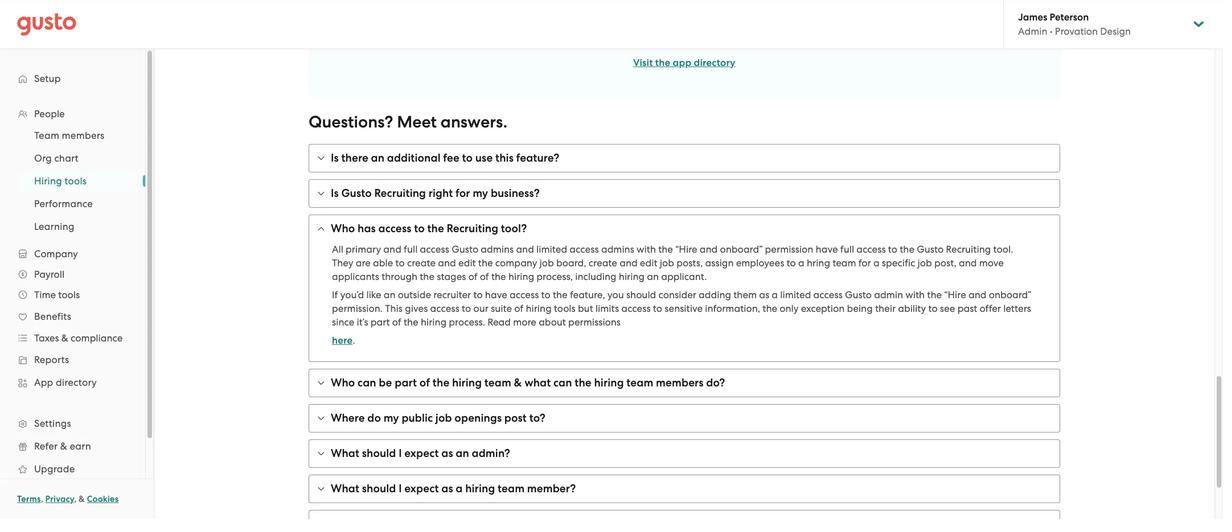 Task type: locate. For each thing, give the bounding box(es) containing it.
members up org chart link
[[62, 130, 104, 141]]

have up hring in the right of the page
[[816, 244, 838, 255]]

0 vertical spatial tools
[[65, 175, 87, 187]]

is left there
[[331, 151, 339, 165]]

"hire inside all primary and full access gusto admins and limited access admins with the "hire and onboard" permission have full access to the gusto recruiting tool. they are able to create and edit the company job board, create and edit job posts, assign employees to a hring team for a specific job post, and move applicants through the stages of of the hiring process, including hiring an applicant.
[[676, 244, 697, 255]]

& left earn
[[60, 441, 67, 452]]

they
[[332, 257, 353, 269]]

can left be
[[358, 376, 376, 390]]

, left privacy link on the left of the page
[[41, 494, 43, 505]]

org
[[34, 153, 52, 164]]

to up 'through'
[[396, 257, 405, 269]]

1 expect from the top
[[405, 447, 439, 460]]

gusto down there
[[341, 187, 372, 200]]

0 horizontal spatial can
[[358, 376, 376, 390]]

1 horizontal spatial full
[[840, 244, 854, 255]]

who up all
[[331, 222, 355, 235]]

1 is from the top
[[331, 151, 339, 165]]

have up the suite
[[485, 289, 507, 301]]

a inside if you'd like an outside recruiter to have access to the feature, you should consider adding them as a limited access gusto admin with the "hire and onboard" permission. this gives access to our suite of hiring tools but limits access to sensitive information, the only exception being their ability to see past offer letters since it's part of the hiring process. read more about permissions
[[772, 289, 778, 301]]

business?
[[491, 187, 540, 200]]

as down what should i expect as an admin? on the bottom left
[[442, 482, 453, 496]]

i inside dropdown button
[[399, 482, 402, 496]]

tools down payroll dropdown button
[[58, 289, 80, 301]]

an up the this
[[384, 289, 396, 301]]

full
[[404, 244, 418, 255], [840, 244, 854, 255]]

is inside is there an additional fee to use this feature? dropdown button
[[331, 151, 339, 165]]

1 who from the top
[[331, 222, 355, 235]]

where do my public job openings post to?
[[331, 412, 545, 425]]

edit left 'posts,' on the right of the page
[[640, 257, 658, 269]]

hiring tools link
[[21, 171, 134, 191]]

expect down what should i expect as an admin? on the bottom left
[[405, 482, 439, 496]]

design
[[1101, 26, 1131, 37]]

limited inside if you'd like an outside recruiter to have access to the feature, you should consider adding them as a limited access gusto admin with the "hire and onboard" permission. this gives access to our suite of hiring tools but limits access to sensitive information, the only exception being their ability to see past offer letters since it's part of the hiring process. read more about permissions
[[780, 289, 811, 301]]

expect inside 'what should i expect as a hiring team member?' dropdown button
[[405, 482, 439, 496]]

recruiting up post,
[[946, 244, 991, 255]]

of up public
[[420, 376, 430, 390]]

should right you
[[626, 289, 656, 301]]

access down who has access to the recruiting tool?
[[420, 244, 449, 255]]

only
[[780, 303, 799, 314]]

as inside if you'd like an outside recruiter to have access to the feature, you should consider adding them as a limited access gusto admin with the "hire and onboard" permission. this gives access to our suite of hiring tools but limits access to sensitive information, the only exception being their ability to see past offer letters since it's part of the hiring process. read more about permissions
[[759, 289, 770, 301]]

limited up the board,
[[537, 244, 567, 255]]

should for what should i expect as an admin?
[[362, 447, 396, 460]]

1 horizontal spatial admins
[[601, 244, 634, 255]]

admin
[[1018, 26, 1048, 37]]

applicants
[[332, 271, 379, 282]]

0 vertical spatial part
[[371, 317, 390, 328]]

including
[[575, 271, 617, 282]]

for inside dropdown button
[[456, 187, 470, 200]]

1 vertical spatial tools
[[58, 289, 80, 301]]

recruiter
[[434, 289, 471, 301]]

cookies button
[[87, 493, 119, 506]]

and up past
[[969, 289, 987, 301]]

directory right app
[[694, 57, 736, 69]]

like
[[366, 289, 381, 301]]

gusto inside dropdown button
[[341, 187, 372, 200]]

setup
[[34, 73, 61, 84]]

0 vertical spatial as
[[759, 289, 770, 301]]

the
[[655, 57, 671, 69], [427, 222, 444, 235], [658, 244, 673, 255], [900, 244, 915, 255], [478, 257, 493, 269], [420, 271, 435, 282], [491, 271, 506, 282], [553, 289, 568, 301], [927, 289, 942, 301], [763, 303, 777, 314], [404, 317, 418, 328], [433, 376, 450, 390], [575, 376, 592, 390]]

refer & earn link
[[11, 436, 134, 457]]

earn
[[70, 441, 91, 452]]

limited up only
[[780, 289, 811, 301]]

create up including
[[589, 257, 617, 269]]

and up you
[[620, 257, 638, 269]]

gives
[[405, 303, 428, 314]]

admins
[[481, 244, 514, 255], [601, 244, 634, 255]]

team members
[[34, 130, 104, 141]]

0 vertical spatial should
[[626, 289, 656, 301]]

0 vertical spatial my
[[473, 187, 488, 200]]

to
[[462, 151, 473, 165], [414, 222, 425, 235], [888, 244, 898, 255], [396, 257, 405, 269], [787, 257, 796, 269], [474, 289, 483, 301], [541, 289, 551, 301], [462, 303, 471, 314], [653, 303, 662, 314], [929, 303, 938, 314]]

1 horizontal spatial recruiting
[[447, 222, 498, 235]]

directory down reports 'link'
[[56, 377, 97, 388]]

gusto up being
[[845, 289, 872, 301]]

app
[[34, 377, 53, 388]]

permission.
[[332, 303, 383, 314]]

1 vertical spatial is
[[331, 187, 339, 200]]

expect down public
[[405, 447, 439, 460]]

a down what should i expect as an admin? on the bottom left
[[456, 482, 463, 496]]

tools down org chart link
[[65, 175, 87, 187]]

0 vertical spatial with
[[637, 244, 656, 255]]

since
[[332, 317, 354, 328]]

app directory
[[34, 377, 97, 388]]

1 vertical spatial onboard"
[[989, 289, 1032, 301]]

peterson
[[1050, 11, 1089, 23]]

is gusto recruiting right for my business? button
[[309, 180, 1060, 207]]

company
[[495, 257, 537, 269]]

the left app
[[655, 57, 671, 69]]

visit the app directory
[[633, 57, 736, 69]]

privacy
[[45, 494, 74, 505]]

2 vertical spatial as
[[442, 482, 453, 496]]

"hire up 'see' at the bottom of the page
[[944, 289, 966, 301]]

1 vertical spatial who
[[331, 376, 355, 390]]

here link
[[332, 335, 353, 347]]

1 horizontal spatial have
[[816, 244, 838, 255]]

i inside dropdown button
[[399, 447, 402, 460]]

0 vertical spatial expect
[[405, 447, 439, 460]]

setup link
[[11, 68, 134, 89]]

0 vertical spatial for
[[456, 187, 470, 200]]

1 list from the top
[[0, 104, 145, 503]]

can right what
[[554, 376, 572, 390]]

part
[[371, 317, 390, 328], [395, 376, 417, 390]]

cookies
[[87, 494, 119, 505]]

,
[[41, 494, 43, 505], [74, 494, 77, 505]]

time tools
[[34, 289, 80, 301]]

list containing team members
[[0, 124, 145, 238]]

2 is from the top
[[331, 187, 339, 200]]

as inside "what should i expect as an admin?" dropdown button
[[442, 447, 453, 460]]

admins up company on the left of the page
[[481, 244, 514, 255]]

1 vertical spatial recruiting
[[447, 222, 498, 235]]

0 vertical spatial who
[[331, 222, 355, 235]]

1 horizontal spatial ,
[[74, 494, 77, 505]]

who up where
[[331, 376, 355, 390]]

the up where do my public job openings post to?
[[433, 376, 450, 390]]

have inside all primary and full access gusto admins and limited access admins with the "hire and onboard" permission have full access to the gusto recruiting tool. they are able to create and edit the company job board, create and edit job posts, assign employees to a hring team for a specific job post, and move applicants through the stages of of the hiring process, including hiring an applicant.
[[816, 244, 838, 255]]

1 vertical spatial expect
[[405, 482, 439, 496]]

limited
[[537, 244, 567, 255], [780, 289, 811, 301]]

2 i from the top
[[399, 482, 402, 496]]

0 horizontal spatial edit
[[458, 257, 476, 269]]

1 vertical spatial directory
[[56, 377, 97, 388]]

people
[[34, 108, 65, 120]]

& left cookies "button" on the left of the page
[[79, 494, 85, 505]]

onboard"
[[720, 244, 763, 255], [989, 289, 1032, 301]]

0 horizontal spatial full
[[404, 244, 418, 255]]

directory
[[694, 57, 736, 69], [56, 377, 97, 388]]

onboard" inside if you'd like an outside recruiter to have access to the feature, you should consider adding them as a limited access gusto admin with the "hire and onboard" permission. this gives access to our suite of hiring tools but limits access to sensitive information, the only exception being their ability to see past offer letters since it's part of the hiring process. read more about permissions
[[989, 289, 1032, 301]]

0 vertical spatial is
[[331, 151, 339, 165]]

as right the them
[[759, 289, 770, 301]]

0 vertical spatial directory
[[694, 57, 736, 69]]

you
[[608, 289, 624, 301]]

ability
[[898, 303, 926, 314]]

what inside dropdown button
[[331, 447, 359, 460]]

0 vertical spatial what
[[331, 447, 359, 460]]

1 create from the left
[[407, 257, 436, 269]]

& right taxes
[[61, 333, 68, 344]]

1 vertical spatial what
[[331, 482, 359, 496]]

0 vertical spatial onboard"
[[720, 244, 763, 255]]

consider
[[659, 289, 697, 301]]

as
[[759, 289, 770, 301], [442, 447, 453, 460], [442, 482, 453, 496]]

& inside refer & earn link
[[60, 441, 67, 452]]

expect for an
[[405, 447, 439, 460]]

move
[[979, 257, 1004, 269]]

1 vertical spatial for
[[859, 257, 871, 269]]

should inside if you'd like an outside recruiter to have access to the feature, you should consider adding them as a limited access gusto admin with the "hire and onboard" permission. this gives access to our suite of hiring tools but limits access to sensitive information, the only exception being their ability to see past offer letters since it's part of the hiring process. read more about permissions
[[626, 289, 656, 301]]

1 vertical spatial have
[[485, 289, 507, 301]]

what inside dropdown button
[[331, 482, 359, 496]]

to down the permission
[[787, 257, 796, 269]]

with up ability
[[906, 289, 925, 301]]

hiring
[[509, 271, 534, 282], [619, 271, 645, 282], [526, 303, 552, 314], [421, 317, 447, 328], [452, 376, 482, 390], [594, 376, 624, 390], [465, 482, 495, 496]]

people button
[[11, 104, 134, 124]]

1 horizontal spatial limited
[[780, 289, 811, 301]]

0 horizontal spatial have
[[485, 289, 507, 301]]

tools up about
[[554, 303, 576, 314]]

as for hiring
[[442, 482, 453, 496]]

past
[[958, 303, 978, 314]]

learning link
[[21, 216, 134, 237]]

1 what from the top
[[331, 447, 359, 460]]

feature?
[[516, 151, 559, 165]]

1 horizontal spatial edit
[[640, 257, 658, 269]]

should inside dropdown button
[[362, 482, 396, 496]]

1 vertical spatial my
[[384, 412, 399, 425]]

0 vertical spatial limited
[[537, 244, 567, 255]]

2 can from the left
[[554, 376, 572, 390]]

0 horizontal spatial onboard"
[[720, 244, 763, 255]]

2 admins from the left
[[601, 244, 634, 255]]

payroll button
[[11, 264, 134, 285]]

who for who has access to the recruiting tool?
[[331, 222, 355, 235]]

for right 'right'
[[456, 187, 470, 200]]

0 vertical spatial recruiting
[[374, 187, 426, 200]]

& left what
[[514, 376, 522, 390]]

access up the board,
[[570, 244, 599, 255]]

2 create from the left
[[589, 257, 617, 269]]

is inside is gusto recruiting right for my business? dropdown button
[[331, 187, 339, 200]]

job right public
[[436, 412, 452, 425]]

and right post,
[[959, 257, 977, 269]]

i down public
[[399, 447, 402, 460]]

list
[[0, 104, 145, 503], [0, 124, 145, 238]]

for left specific
[[859, 257, 871, 269]]

a right the them
[[772, 289, 778, 301]]

0 vertical spatial i
[[399, 447, 402, 460]]

0 horizontal spatial admins
[[481, 244, 514, 255]]

team inside dropdown button
[[498, 482, 525, 496]]

1 vertical spatial with
[[906, 289, 925, 301]]

1 horizontal spatial my
[[473, 187, 488, 200]]

my left business?
[[473, 187, 488, 200]]

the right what
[[575, 376, 592, 390]]

0 horizontal spatial create
[[407, 257, 436, 269]]

0 horizontal spatial directory
[[56, 377, 97, 388]]

member?
[[527, 482, 576, 496]]

should inside dropdown button
[[362, 447, 396, 460]]

0 vertical spatial have
[[816, 244, 838, 255]]

0 horizontal spatial limited
[[537, 244, 567, 255]]

this
[[496, 151, 514, 165]]

1 horizontal spatial onboard"
[[989, 289, 1032, 301]]

an
[[371, 151, 384, 165], [647, 271, 659, 282], [384, 289, 396, 301], [456, 447, 469, 460]]

able
[[373, 257, 393, 269]]

members left do?
[[656, 376, 704, 390]]

0 vertical spatial "hire
[[676, 244, 697, 255]]

2 what from the top
[[331, 482, 359, 496]]

2 expect from the top
[[405, 482, 439, 496]]

1 horizontal spatial "hire
[[944, 289, 966, 301]]

them
[[734, 289, 757, 301]]

1 vertical spatial should
[[362, 447, 396, 460]]

as inside 'what should i expect as a hiring team member?' dropdown button
[[442, 482, 453, 496]]

with inside all primary and full access gusto admins and limited access admins with the "hire and onboard" permission have full access to the gusto recruiting tool. they are able to create and edit the company job board, create and edit job posts, assign employees to a hring team for a specific job post, and move applicants through the stages of of the hiring process, including hiring an applicant.
[[637, 244, 656, 255]]

have inside if you'd like an outside recruiter to have access to the feature, you should consider adding them as a limited access gusto admin with the "hire and onboard" permission. this gives access to our suite of hiring tools but limits access to sensitive information, the only exception being their ability to see past offer letters since it's part of the hiring process. read more about permissions
[[485, 289, 507, 301]]

onboard" up the employees
[[720, 244, 763, 255]]

create up 'through'
[[407, 257, 436, 269]]

i down what should i expect as an admin? on the bottom left
[[399, 482, 402, 496]]

1 horizontal spatial for
[[859, 257, 871, 269]]

1 vertical spatial i
[[399, 482, 402, 496]]

edit
[[458, 257, 476, 269], [640, 257, 658, 269]]

employees
[[736, 257, 784, 269]]

& inside who can be part of the hiring team & what can the hiring team members do? dropdown button
[[514, 376, 522, 390]]

access right has
[[378, 222, 412, 235]]

where
[[331, 412, 365, 425]]

the down process,
[[553, 289, 568, 301]]

have
[[816, 244, 838, 255], [485, 289, 507, 301]]

applicant.
[[661, 271, 707, 282]]

0 horizontal spatial members
[[62, 130, 104, 141]]

1 horizontal spatial can
[[554, 376, 572, 390]]

if you'd like an outside recruiter to have access to the feature, you should consider adding them as a limited access gusto admin with the "hire and onboard" permission. this gives access to our suite of hiring tools but limits access to sensitive information, the only exception being their ability to see past offer letters since it's part of the hiring process. read more about permissions
[[332, 289, 1032, 328]]

& inside taxes & compliance dropdown button
[[61, 333, 68, 344]]

expect inside "what should i expect as an admin?" dropdown button
[[405, 447, 439, 460]]

1 vertical spatial as
[[442, 447, 453, 460]]

0 horizontal spatial part
[[371, 317, 390, 328]]

1 vertical spatial members
[[656, 376, 704, 390]]

0 horizontal spatial ,
[[41, 494, 43, 505]]

my right do
[[384, 412, 399, 425]]

1 horizontal spatial create
[[589, 257, 617, 269]]

upgrade link
[[11, 459, 134, 480]]

an up consider
[[647, 271, 659, 282]]

i
[[399, 447, 402, 460], [399, 482, 402, 496]]

2 who from the top
[[331, 376, 355, 390]]

edit up stages
[[458, 257, 476, 269]]

0 horizontal spatial with
[[637, 244, 656, 255]]

2 vertical spatial should
[[362, 482, 396, 496]]

and inside if you'd like an outside recruiter to have access to the feature, you should consider adding them as a limited access gusto admin with the "hire and onboard" permission. this gives access to our suite of hiring tools but limits access to sensitive information, the only exception being their ability to see past offer letters since it's part of the hiring process. read more about permissions
[[969, 289, 987, 301]]

recruiting down additional
[[374, 187, 426, 200]]

1 vertical spatial "hire
[[944, 289, 966, 301]]

permission
[[765, 244, 814, 255]]

1 horizontal spatial directory
[[694, 57, 736, 69]]

access inside who has access to the recruiting tool? dropdown button
[[378, 222, 412, 235]]

is gusto recruiting right for my business?
[[331, 187, 540, 200]]

with down who has access to the recruiting tool? dropdown button
[[637, 244, 656, 255]]

posts,
[[677, 257, 703, 269]]

2 list from the top
[[0, 124, 145, 238]]

gusto navigation element
[[0, 49, 145, 519]]

1 horizontal spatial with
[[906, 289, 925, 301]]

0 horizontal spatial for
[[456, 187, 470, 200]]

1 horizontal spatial part
[[395, 376, 417, 390]]

, left cookies "button" on the left of the page
[[74, 494, 77, 505]]

tools inside if you'd like an outside recruiter to have access to the feature, you should consider adding them as a limited access gusto admin with the "hire and onboard" permission. this gives access to our suite of hiring tools but limits access to sensitive information, the only exception being their ability to see past offer letters since it's part of the hiring process. read more about permissions
[[554, 303, 576, 314]]

is for is gusto recruiting right for my business?
[[331, 187, 339, 200]]

expect for a
[[405, 482, 439, 496]]

"hire inside if you'd like an outside recruiter to have access to the feature, you should consider adding them as a limited access gusto admin with the "hire and onboard" permission. this gives access to our suite of hiring tools but limits access to sensitive information, the only exception being their ability to see past offer letters since it's part of the hiring process. read more about permissions
[[944, 289, 966, 301]]

1 horizontal spatial members
[[656, 376, 704, 390]]

tools inside dropdown button
[[58, 289, 80, 301]]

to down process,
[[541, 289, 551, 301]]

1 i from the top
[[399, 447, 402, 460]]

0 vertical spatial members
[[62, 130, 104, 141]]

1 vertical spatial part
[[395, 376, 417, 390]]

for inside all primary and full access gusto admins and limited access admins with the "hire and onboard" permission have full access to the gusto recruiting tool. they are able to create and edit the company job board, create and edit job posts, assign employees to a hring team for a specific job post, and move applicants through the stages of of the hiring process, including hiring an applicant.
[[859, 257, 871, 269]]

create
[[407, 257, 436, 269], [589, 257, 617, 269]]

sensitive
[[665, 303, 703, 314]]

2 vertical spatial tools
[[554, 303, 576, 314]]

onboard" up letters on the right of the page
[[989, 289, 1032, 301]]

is up all
[[331, 187, 339, 200]]

2 horizontal spatial recruiting
[[946, 244, 991, 255]]

part right it's
[[371, 317, 390, 328]]

2 vertical spatial recruiting
[[946, 244, 991, 255]]

admins up including
[[601, 244, 634, 255]]

1 vertical spatial limited
[[780, 289, 811, 301]]

stages
[[437, 271, 466, 282]]

onboard" inside all primary and full access gusto admins and limited access admins with the "hire and onboard" permission have full access to the gusto recruiting tool. they are able to create and edit the company job board, create and edit job posts, assign employees to a hring team for a specific job post, and move applicants through the stages of of the hiring process, including hiring an applicant.
[[720, 244, 763, 255]]

to?
[[529, 412, 545, 425]]

0 horizontal spatial recruiting
[[374, 187, 426, 200]]

0 horizontal spatial "hire
[[676, 244, 697, 255]]

recruiting left tool?
[[447, 222, 498, 235]]

time tools button
[[11, 285, 134, 305]]

be
[[379, 376, 392, 390]]

who for who can be part of the hiring team & what can the hiring team members do?
[[331, 376, 355, 390]]

information,
[[705, 303, 760, 314]]

and up stages
[[438, 257, 456, 269]]

who can be part of the hiring team & what can the hiring team members do? button
[[309, 370, 1060, 397]]

see
[[940, 303, 955, 314]]

of down the this
[[392, 317, 401, 328]]



Task type: vqa. For each thing, say whether or not it's contained in the screenshot.
below.
no



Task type: describe. For each thing, give the bounding box(es) containing it.
upgrade
[[34, 464, 75, 475]]

.
[[353, 335, 355, 346]]

use
[[475, 151, 493, 165]]

terms link
[[17, 494, 41, 505]]

hiring inside dropdown button
[[465, 482, 495, 496]]

app directory link
[[11, 372, 134, 393]]

and up assign
[[700, 244, 718, 255]]

terms
[[17, 494, 41, 505]]

org chart link
[[21, 148, 134, 169]]

additional
[[387, 151, 441, 165]]

to up process.
[[462, 303, 471, 314]]

who has access to the recruiting tool? button
[[309, 215, 1060, 243]]

visit
[[633, 57, 653, 69]]

2 edit from the left
[[640, 257, 658, 269]]

a inside dropdown button
[[456, 482, 463, 496]]

the left company on the left of the page
[[478, 257, 493, 269]]

right
[[429, 187, 453, 200]]

of up 'more'
[[514, 303, 524, 314]]

terms , privacy , & cookies
[[17, 494, 119, 505]]

benefits
[[34, 311, 71, 322]]

company
[[34, 248, 78, 260]]

specific
[[882, 257, 915, 269]]

the left only
[[763, 303, 777, 314]]

letters
[[1004, 303, 1031, 314]]

team
[[34, 130, 59, 141]]

0 horizontal spatial my
[[384, 412, 399, 425]]

you'd
[[340, 289, 364, 301]]

what should i expect as a hiring team member? button
[[309, 476, 1060, 503]]

refer
[[34, 441, 58, 452]]

an right there
[[371, 151, 384, 165]]

the down is gusto recruiting right for my business?
[[427, 222, 444, 235]]

1 full from the left
[[404, 244, 418, 255]]

openings
[[455, 412, 502, 425]]

all
[[332, 244, 343, 255]]

of up our
[[480, 271, 489, 282]]

is there an additional fee to use this feature?
[[331, 151, 559, 165]]

what should i expect as an admin? button
[[309, 440, 1060, 468]]

it's
[[357, 317, 368, 328]]

the down company on the left of the page
[[491, 271, 506, 282]]

to down is gusto recruiting right for my business?
[[414, 222, 425, 235]]

the up specific
[[900, 244, 915, 255]]

primary
[[346, 244, 381, 255]]

access down recruiter
[[430, 303, 460, 314]]

about
[[539, 317, 566, 328]]

1 , from the left
[[41, 494, 43, 505]]

chart
[[54, 153, 79, 164]]

1 can from the left
[[358, 376, 376, 390]]

where do my public job openings post to? button
[[309, 405, 1060, 432]]

fee
[[443, 151, 460, 165]]

of right stages
[[469, 271, 478, 282]]

access up specific
[[857, 244, 886, 255]]

their
[[875, 303, 896, 314]]

the up 'see' at the bottom of the page
[[927, 289, 942, 301]]

gusto inside if you'd like an outside recruiter to have access to the feature, you should consider adding them as a limited access gusto admin with the "hire and onboard" permission. this gives access to our suite of hiring tools but limits access to sensitive information, the only exception being their ability to see past offer letters since it's part of the hiring process. read more about permissions
[[845, 289, 872, 301]]

to left 'see' at the bottom of the page
[[929, 303, 938, 314]]

but
[[578, 303, 593, 314]]

gusto up post,
[[917, 244, 944, 255]]

an left admin?
[[456, 447, 469, 460]]

what for what should i expect as a hiring team member?
[[331, 482, 359, 496]]

visit the app directory link
[[633, 57, 736, 69]]

hiring tools
[[34, 175, 87, 187]]

as for admin?
[[442, 447, 453, 460]]

part inside dropdown button
[[395, 376, 417, 390]]

gusto up stages
[[452, 244, 478, 255]]

what
[[525, 376, 551, 390]]

list containing people
[[0, 104, 145, 503]]

tool?
[[501, 222, 527, 235]]

to down consider
[[653, 303, 662, 314]]

org chart
[[34, 153, 79, 164]]

members inside team members link
[[62, 130, 104, 141]]

a left specific
[[874, 257, 880, 269]]

i for a
[[399, 482, 402, 496]]

with inside if you'd like an outside recruiter to have access to the feature, you should consider adding them as a limited access gusto admin with the "hire and onboard" permission. this gives access to our suite of hiring tools but limits access to sensitive information, the only exception being their ability to see past offer letters since it's part of the hiring process. read more about permissions
[[906, 289, 925, 301]]

are
[[356, 257, 371, 269]]

if
[[332, 289, 338, 301]]

2 full from the left
[[840, 244, 854, 255]]

members inside who can be part of the hiring team & what can the hiring team members do? dropdown button
[[656, 376, 704, 390]]

performance
[[34, 198, 93, 210]]

all primary and full access gusto admins and limited access admins with the "hire and onboard" permission have full access to the gusto recruiting tool. they are able to create and edit the company job board, create and edit job posts, assign employees to a hring team for a specific job post, and move applicants through the stages of of the hiring process, including hiring an applicant.
[[332, 244, 1014, 282]]

part inside if you'd like an outside recruiter to have access to the feature, you should consider adding them as a limited access gusto admin with the "hire and onboard" permission. this gives access to our suite of hiring tools but limits access to sensitive information, the only exception being their ability to see past offer letters since it's part of the hiring process. read more about permissions
[[371, 317, 390, 328]]

adding
[[699, 289, 731, 301]]

and up able on the left of page
[[383, 244, 401, 255]]

to up specific
[[888, 244, 898, 255]]

job inside dropdown button
[[436, 412, 452, 425]]

settings
[[34, 418, 71, 429]]

job left post,
[[918, 257, 932, 269]]

process.
[[449, 317, 485, 328]]

access down you
[[622, 303, 651, 314]]

provation
[[1055, 26, 1098, 37]]

1 edit from the left
[[458, 257, 476, 269]]

exception
[[801, 303, 845, 314]]

recruiting inside all primary and full access gusto admins and limited access admins with the "hire and onboard" permission have full access to the gusto recruiting tool. they are able to create and edit the company job board, create and edit job posts, assign employees to a hring team for a specific job post, and move applicants through the stages of of the hiring process, including hiring an applicant.
[[946, 244, 991, 255]]

james
[[1018, 11, 1048, 23]]

settings link
[[11, 413, 134, 434]]

to up our
[[474, 289, 483, 301]]

more
[[513, 317, 536, 328]]

i for an
[[399, 447, 402, 460]]

privacy link
[[45, 494, 74, 505]]

to right the fee
[[462, 151, 473, 165]]

hring
[[807, 257, 830, 269]]

what for what should i expect as an admin?
[[331, 447, 359, 460]]

job up process,
[[540, 257, 554, 269]]

job up applicant.
[[660, 257, 674, 269]]

suite
[[491, 303, 512, 314]]

an inside all primary and full access gusto admins and limited access admins with the "hire and onboard" permission have full access to the gusto recruiting tool. they are able to create and edit the company job board, create and edit job posts, assign employees to a hring team for a specific job post, and move applicants through the stages of of the hiring process, including hiring an applicant.
[[647, 271, 659, 282]]

our
[[474, 303, 489, 314]]

taxes & compliance button
[[11, 328, 134, 349]]

the down who has access to the recruiting tool? dropdown button
[[658, 244, 673, 255]]

refer & earn
[[34, 441, 91, 452]]

1 admins from the left
[[481, 244, 514, 255]]

a left hring in the right of the page
[[798, 257, 805, 269]]

and up company on the left of the page
[[516, 244, 534, 255]]

directory inside app directory link
[[56, 377, 97, 388]]

here .
[[332, 335, 355, 347]]

board,
[[556, 257, 586, 269]]

post,
[[935, 257, 957, 269]]

home image
[[17, 13, 76, 36]]

post
[[505, 412, 527, 425]]

team inside all primary and full access gusto admins and limited access admins with the "hire and onboard" permission have full access to the gusto recruiting tool. they are able to create and edit the company job board, create and edit job posts, assign employees to a hring team for a specific job post, and move applicants through the stages of of the hiring process, including hiring an applicant.
[[833, 257, 856, 269]]

should for what should i expect as a hiring team member?
[[362, 482, 396, 496]]

an inside if you'd like an outside recruiter to have access to the feature, you should consider adding them as a limited access gusto admin with the "hire and onboard" permission. this gives access to our suite of hiring tools but limits access to sensitive information, the only exception being their ability to see past offer letters since it's part of the hiring process. read more about permissions
[[384, 289, 396, 301]]

reports link
[[11, 350, 134, 370]]

limits
[[596, 303, 619, 314]]

is there an additional fee to use this feature? button
[[309, 145, 1060, 172]]

team members link
[[21, 125, 134, 146]]

questions?
[[309, 112, 393, 132]]

taxes & compliance
[[34, 333, 123, 344]]

public
[[402, 412, 433, 425]]

2 , from the left
[[74, 494, 77, 505]]

answers.
[[441, 112, 508, 132]]

permissions
[[568, 317, 621, 328]]

reports
[[34, 354, 69, 366]]

has
[[358, 222, 376, 235]]

do?
[[706, 376, 725, 390]]

limited inside all primary and full access gusto admins and limited access admins with the "hire and onboard" permission have full access to the gusto recruiting tool. they are able to create and edit the company job board, create and edit job posts, assign employees to a hring team for a specific job post, and move applicants through the stages of of the hiring process, including hiring an applicant.
[[537, 244, 567, 255]]

tools for hiring tools
[[65, 175, 87, 187]]

the down gives
[[404, 317, 418, 328]]

time
[[34, 289, 56, 301]]

access up exception
[[814, 289, 843, 301]]

is for is there an additional fee to use this feature?
[[331, 151, 339, 165]]

performance link
[[21, 194, 134, 214]]

of inside who can be part of the hiring team & what can the hiring team members do? dropdown button
[[420, 376, 430, 390]]

payroll
[[34, 269, 64, 280]]

feature,
[[570, 289, 605, 301]]

the up outside
[[420, 271, 435, 282]]

tools for time tools
[[58, 289, 80, 301]]

access up the suite
[[510, 289, 539, 301]]

here
[[332, 335, 353, 347]]

james peterson admin • provation design
[[1018, 11, 1131, 37]]



